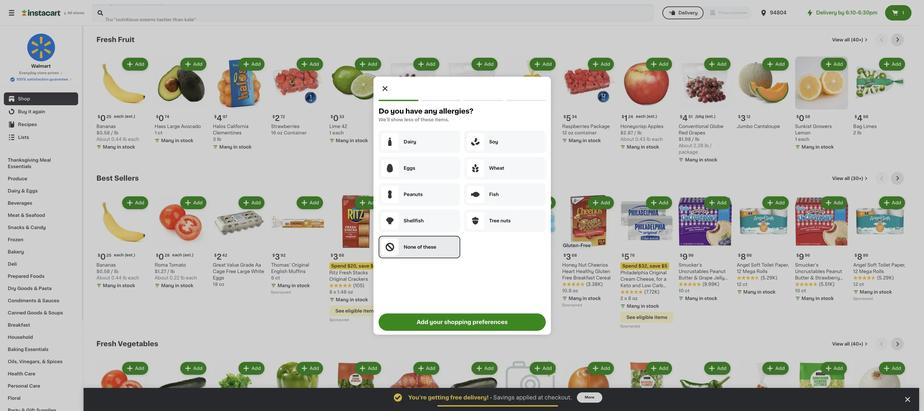 Task type: locate. For each thing, give the bounding box(es) containing it.
2 inside bag limes 2 lb
[[854, 131, 856, 135]]

1 uncrustables from the left
[[679, 270, 709, 274]]

x for 5
[[625, 297, 627, 301]]

$1.98 for red
[[679, 137, 691, 142]]

smucker's up grape
[[679, 263, 702, 268]]

breakfast down healthy
[[574, 276, 595, 281]]

california for premium california lemons
[[525, 124, 547, 129]]

rolls
[[757, 270, 768, 274], [873, 270, 884, 274]]

seedless inside green seedless grapes bag $1.98 / lb about 2.43 lb / package
[[461, 124, 482, 129]]

2 view from the top
[[833, 177, 844, 181]]

cream
[[621, 278, 636, 282]]

california inside the halos california clementines 3 lb
[[227, 124, 249, 129]]

0 horizontal spatial soft
[[751, 263, 761, 268]]

$1.98 down the green
[[446, 137, 458, 142]]

2 view all (40+) from the top
[[833, 343, 864, 347]]

add inside add your shopping preferences button
[[417, 320, 428, 325]]

eligible down '2 x 8 oz'
[[637, 316, 654, 320]]

1 /pkg (est.) from the left
[[405, 115, 425, 119]]

sandwich down grape
[[679, 283, 701, 287]]

eggs inside great value grade aa cage free large white eggs 18 oz
[[213, 276, 224, 281]]

free up nut
[[581, 244, 591, 248]]

$ 0 25
[[98, 115, 111, 122], [98, 254, 111, 261]]

dairy inside add your shopping preferences element
[[404, 140, 416, 144]]

/pkg down have
[[405, 115, 414, 119]]

2 view all (40+) button from the top
[[830, 338, 871, 351]]

23
[[397, 115, 402, 119]]

(40+) for fresh fruit
[[851, 38, 864, 42]]

lb inside the halos california clementines 3 lb
[[217, 137, 221, 142]]

5 for $ 5 23
[[391, 115, 397, 122]]

red down the conventional on the top
[[679, 131, 688, 135]]

42 up the great on the bottom left of the page
[[222, 254, 227, 258]]

0 vertical spatial $0.25 each (estimated) element
[[96, 112, 150, 124]]

grapes inside green seedless grapes bag $1.98 / lb about 2.43 lb / package
[[446, 131, 462, 135]]

42 inside the lime 42 1 each
[[342, 124, 347, 129]]

1 $0.58 from the top
[[96, 131, 110, 135]]

see eligible items button for 3
[[329, 306, 383, 317]]

butter
[[679, 276, 693, 281], [795, 276, 810, 281]]

breakfast
[[574, 276, 595, 281], [8, 323, 30, 328]]

51
[[689, 115, 693, 119]]

butter left grape
[[679, 276, 693, 281]]

1 toilet from the left
[[762, 263, 774, 268]]

essentials down thanksgiving
[[8, 165, 31, 169]]

1 bananas from the top
[[96, 124, 116, 129]]

& left grape
[[694, 276, 698, 281]]

sandwich inside the smucker's uncrustables peanut butter & grape jelly sandwich
[[679, 283, 701, 287]]

care down vinegars,
[[24, 372, 35, 377]]

peanut up 'jelly'
[[710, 270, 726, 274]]

uncrustables inside smucker's uncrustables peanut butter & strawberry jam sandwich
[[795, 270, 825, 274]]

25 for 4
[[106, 115, 111, 119]]

2 horizontal spatial free
[[581, 244, 591, 248]]

spend up ritz
[[331, 264, 346, 269]]

2 horizontal spatial original
[[649, 271, 667, 276]]

0 horizontal spatial 10
[[679, 289, 684, 294]]

1 horizontal spatial eggs
[[213, 276, 224, 281]]

0 horizontal spatial 42
[[222, 254, 227, 258]]

butter inside smucker's uncrustables peanut butter & strawberry jam sandwich
[[795, 276, 810, 281]]

0 vertical spatial large
[[167, 124, 180, 129]]

x left 1.48
[[334, 290, 336, 295]]

12 ct right "(9.99k)"
[[737, 283, 748, 287]]

treatment tracker modal dialog
[[84, 389, 920, 412]]

None search field
[[92, 4, 654, 22]]

$1.98 inside conventional globe red grapes $1.98 / lb about 2.28 lb / package
[[679, 137, 691, 142]]

1 $5 from the left
[[371, 264, 377, 269]]

0 horizontal spatial $ 8 86
[[738, 254, 752, 261]]

fruit
[[118, 36, 135, 43]]

california inside premium california lemons
[[525, 124, 547, 129]]

jam
[[795, 283, 805, 287]]

limes
[[864, 124, 877, 129]]

2 /pkg from the left
[[695, 115, 704, 119]]

$ 2 72
[[272, 115, 285, 122]]

1 horizontal spatial mega
[[859, 270, 872, 274]]

1 horizontal spatial delivery
[[817, 10, 837, 15]]

4 4 from the left
[[857, 115, 863, 122]]

0 vertical spatial x
[[334, 290, 336, 295]]

1 vertical spatial x
[[625, 297, 627, 301]]

1 horizontal spatial angel
[[854, 263, 867, 268]]

10 for smucker's uncrustables peanut butter & grape jelly sandwich
[[679, 289, 684, 294]]

of right none
[[417, 245, 422, 250]]

1 (40+) from the top
[[851, 38, 864, 42]]

item carousel region
[[96, 33, 907, 167], [96, 172, 907, 333], [96, 338, 907, 412]]

floral link
[[4, 393, 78, 405]]

spend up philadelphia
[[623, 264, 638, 269]]

checkout.
[[545, 396, 572, 401]]

seedless down do you have any allergies? we'll show less of these items.
[[416, 124, 437, 129]]

california for halos california clementines 3 lb
[[227, 124, 249, 129]]

butter inside the smucker's uncrustables peanut butter & grape jelly sandwich
[[679, 276, 693, 281]]

0 horizontal spatial $1.98
[[446, 137, 458, 142]]

any
[[424, 108, 437, 115]]

care inside personal care link
[[29, 385, 40, 389]]

2 $ 0 25 from the top
[[98, 254, 111, 261]]

2 4 from the left
[[683, 115, 688, 122]]

10 for smucker's uncrustables peanut butter & strawberry jam sandwich
[[795, 289, 800, 294]]

3 4 from the left
[[450, 115, 455, 122]]

0 horizontal spatial delivery
[[679, 11, 698, 15]]

1 vertical spatial view
[[833, 177, 844, 181]]

1 horizontal spatial butter
[[795, 276, 810, 281]]

floral
[[8, 397, 21, 401]]

red down sun
[[388, 131, 397, 135]]

1 horizontal spatial toilet
[[878, 263, 891, 268]]

3 left 92
[[275, 254, 280, 261]]

(105)
[[353, 284, 365, 289]]

2 all from the top
[[845, 177, 850, 181]]

1 inside sunkist growers lemon 1 each
[[795, 137, 797, 142]]

about inside conventional globe red grapes $1.98 / lb about 2.28 lb / package
[[679, 144, 693, 148]]

2 seedless from the left
[[461, 124, 482, 129]]

view all (40+) button for fresh vegetables
[[830, 338, 871, 351]]

1 vertical spatial (40+)
[[851, 343, 864, 347]]

0 vertical spatial 72
[[281, 115, 285, 119]]

california up clementines
[[227, 124, 249, 129]]

0 vertical spatial items
[[363, 309, 376, 314]]

1 vertical spatial $0.25 each (estimated) element
[[96, 251, 150, 262]]

2 horizontal spatial /pkg
[[695, 115, 704, 119]]

/pkg (est.) right 51
[[695, 115, 716, 119]]

these
[[421, 118, 434, 122], [423, 245, 436, 250]]

instacart logo image
[[22, 9, 60, 17]]

0 vertical spatial goods
[[17, 287, 33, 291]]

$ inside the '$ 0 74'
[[156, 115, 159, 119]]

86
[[747, 254, 752, 258], [863, 254, 869, 258]]

1 horizontal spatial (5.29k)
[[877, 276, 894, 281]]

2 sandwich from the left
[[806, 283, 828, 287]]

$ inside '$ 5 76'
[[622, 254, 624, 258]]

$ inside $ 0 58
[[797, 115, 799, 119]]

2 california from the left
[[525, 124, 547, 129]]

2 10 ct from the left
[[795, 289, 806, 294]]

1 horizontal spatial /pkg
[[463, 115, 471, 119]]

1 vertical spatial dairy
[[8, 189, 20, 194]]

1 10 from the left
[[679, 289, 684, 294]]

2 horizontal spatial eggs
[[404, 166, 415, 171]]

main content
[[84, 26, 920, 412]]

1 vertical spatial 72
[[455, 254, 460, 258]]

0 horizontal spatial 12 ct
[[737, 283, 748, 287]]

2 $0.25 each (estimated) element from the top
[[96, 251, 150, 262]]

1 9 from the left
[[683, 254, 688, 261]]

1 view all (40+) from the top
[[833, 38, 864, 42]]

2 86 from the left
[[863, 254, 869, 258]]

$5 up "a"
[[662, 264, 668, 269]]

these inside do you have any allergies? we'll show less of these items.
[[421, 118, 434, 122]]

2 $ 8 86 from the left
[[855, 254, 869, 261]]

smucker's inside the smucker's uncrustables peanut butter & grape jelly sandwich
[[679, 263, 702, 268]]

& left candy on the bottom left of the page
[[26, 226, 29, 230]]

1 smucker's from the left
[[679, 263, 702, 268]]

see down '2 x 8 oz'
[[627, 316, 636, 320]]

soft
[[751, 263, 761, 268], [868, 263, 877, 268]]

gluten-
[[563, 244, 581, 248]]

/pkg right 51
[[695, 115, 704, 119]]

see eligible items down (7.72k)
[[627, 316, 668, 320]]

42 right lime
[[342, 124, 347, 129]]

package for green seedless grapes bag $1.98 / lb about 2.43 lb / package
[[446, 150, 465, 155]]

0 vertical spatial item carousel region
[[96, 33, 907, 167]]

2 (5.29k) from the left
[[877, 276, 894, 281]]

2 item carousel region from the top
[[96, 172, 907, 333]]

0 vertical spatial view all (40+)
[[833, 38, 864, 42]]

& inside the smucker's uncrustables peanut butter & grape jelly sandwich
[[694, 276, 698, 281]]

eggs down produce link
[[26, 189, 38, 194]]

1 peanut from the left
[[710, 270, 726, 274]]

0 horizontal spatial breakfast
[[8, 323, 30, 328]]

(9.99k)
[[703, 283, 720, 287]]

2 angel from the left
[[854, 263, 867, 268]]

0 horizontal spatial 72
[[281, 115, 285, 119]]

1 button
[[885, 5, 912, 21]]

oz right 10.8 on the right
[[573, 289, 578, 294]]

goods down prepared foods
[[17, 287, 33, 291]]

more
[[585, 396, 595, 400]]

1 $ 0 25 from the top
[[98, 115, 111, 122]]

see eligible items button down 1.48
[[329, 306, 383, 317]]

canned goods & soups link
[[4, 307, 78, 320]]

prepared
[[8, 275, 29, 279]]

2 vertical spatial free
[[562, 276, 572, 281]]

0 horizontal spatial paper,
[[775, 263, 789, 268]]

package down 2.43
[[446, 150, 465, 155]]

(est.) inside the $1.24 each (estimated) element
[[647, 115, 657, 119]]

add your shopping preferences element
[[373, 77, 551, 335]]

1 horizontal spatial 86
[[863, 254, 869, 258]]

service type group
[[663, 6, 752, 19]]

$ inside '$ 5 72'
[[447, 254, 450, 258]]

$ 0 25 for 4
[[98, 115, 111, 122]]

$5.23 per package (estimated) element
[[388, 112, 441, 124]]

$
[[98, 115, 100, 119], [156, 115, 159, 119], [214, 115, 217, 119], [272, 115, 275, 119], [331, 115, 333, 119], [389, 115, 391, 119], [564, 115, 566, 119], [622, 115, 624, 119], [680, 115, 683, 119], [738, 115, 741, 119], [797, 115, 799, 119], [447, 115, 450, 119], [855, 115, 857, 119], [98, 254, 100, 258], [156, 254, 159, 258], [214, 254, 217, 258], [272, 254, 275, 258], [331, 254, 333, 258], [389, 254, 391, 258], [564, 254, 566, 258], [622, 254, 624, 258], [680, 254, 683, 258], [738, 254, 741, 258], [797, 254, 799, 258], [447, 254, 450, 258], [855, 254, 857, 258]]

4 left 97
[[217, 115, 222, 122]]

1 view from the top
[[833, 38, 844, 42]]

peanut inside smucker's uncrustables peanut butter & strawberry jam sandwich
[[827, 270, 842, 274]]

seafood
[[26, 213, 45, 218]]

$4.81 per package (estimated) element
[[446, 112, 499, 124]]

lemons
[[504, 131, 522, 135]]

baking essentials
[[8, 348, 48, 352]]

1 $1.98 from the left
[[679, 137, 691, 142]]

0 vertical spatial breakfast
[[574, 276, 595, 281]]

uncrustables up jam
[[795, 270, 825, 274]]

1 item carousel region from the top
[[96, 33, 907, 167]]

0 horizontal spatial rolls
[[757, 270, 768, 274]]

ritz fresh stacks original crackers
[[329, 271, 368, 282]]

2 $ 9 96 from the left
[[797, 254, 810, 261]]

0 horizontal spatial angel
[[737, 263, 750, 268]]

10 down the smucker's uncrustables peanut butter & grape jelly sandwich
[[679, 289, 684, 294]]

9 for smucker's uncrustables peanut butter & grape jelly sandwich
[[683, 254, 688, 261]]

3 left the 68
[[566, 254, 571, 261]]

(est.) inside $4.51 per package (estimated) element
[[705, 115, 716, 119]]

•
[[490, 396, 492, 401]]

0 vertical spatial 25
[[106, 115, 111, 119]]

2 soft from the left
[[868, 263, 877, 268]]

/ inside roma tomato $1.27 / lb about 0.22 lb each
[[167, 270, 169, 274]]

2 horizontal spatial grapes
[[689, 131, 706, 135]]

essentials up oils, vinegars, & spices
[[25, 348, 48, 352]]

premium california lemons button
[[504, 57, 557, 143]]

0 horizontal spatial sandwich
[[679, 283, 701, 287]]

dry goods & pasta
[[8, 287, 52, 291]]

sandwich for strawberry
[[806, 283, 828, 287]]

1.48
[[337, 290, 347, 295]]

3 down halos
[[213, 137, 216, 142]]

large down 74
[[167, 124, 180, 129]]

original inside philadelphia original cream cheese, for a keto and low carb lifestyle
[[649, 271, 667, 276]]

each (est.) inside the $1.24 each (estimated) element
[[636, 115, 657, 119]]

$ inside $ 5 23
[[389, 115, 391, 119]]

0 horizontal spatial original
[[292, 263, 309, 268]]

1 vertical spatial $0.58
[[96, 270, 110, 274]]

grade
[[240, 263, 254, 268]]

view all (40+) for vegetables
[[833, 343, 864, 347]]

hass large avocado 1 ct
[[155, 124, 201, 135]]

$ 0 25 for 2
[[98, 254, 111, 261]]

smucker's for smucker's uncrustables peanut butter & grape jelly sandwich
[[679, 263, 702, 268]]

1 horizontal spatial spend
[[623, 264, 638, 269]]

2 0.44 from the top
[[111, 276, 122, 281]]

0 horizontal spatial 96
[[689, 254, 694, 258]]

personal care
[[8, 385, 40, 389]]

save for 3
[[359, 264, 369, 269]]

1 vertical spatial 0.44
[[111, 276, 122, 281]]

2 red from the left
[[679, 131, 688, 135]]

save
[[359, 264, 369, 269], [650, 264, 661, 269]]

2 9 from the left
[[799, 254, 804, 261]]

1 vertical spatial original
[[649, 271, 667, 276]]

thomas' original english muffins 6 ct
[[271, 263, 309, 281]]

in
[[175, 139, 179, 143], [350, 139, 354, 143], [583, 139, 587, 143], [117, 145, 121, 150], [233, 145, 238, 150], [641, 145, 645, 150], [816, 145, 820, 150], [408, 151, 412, 156], [699, 158, 704, 162], [466, 158, 471, 162], [117, 284, 121, 289], [175, 284, 179, 289], [292, 284, 296, 289], [758, 290, 762, 295], [874, 290, 878, 295], [583, 297, 587, 301], [699, 297, 704, 301], [816, 297, 820, 301], [350, 298, 354, 303], [641, 305, 645, 309]]

1 vertical spatial $ 0 25
[[98, 254, 111, 261]]

each inside 'honeycrisp apples $2.87 / lb about 0.43 lb each'
[[652, 137, 663, 142]]

1 horizontal spatial 12 ct
[[854, 283, 864, 287]]

package down 2.28
[[679, 150, 698, 155]]

original down ritz
[[329, 278, 347, 282]]

dairy down produce
[[8, 189, 20, 194]]

delivery for delivery
[[679, 11, 698, 15]]

sandwich inside smucker's uncrustables peanut butter & strawberry jam sandwich
[[806, 283, 828, 287]]

smucker's inside smucker's uncrustables peanut butter & strawberry jam sandwich
[[795, 263, 819, 268]]

4 left 81
[[450, 115, 455, 122]]

0.44 for 4
[[111, 137, 122, 142]]

1 horizontal spatial seedless
[[461, 124, 482, 129]]

4 for $ 4 51
[[683, 115, 688, 122]]

1 horizontal spatial breakfast
[[574, 276, 595, 281]]

2 smucker's from the left
[[795, 263, 819, 268]]

sunkist
[[795, 124, 812, 129]]

walmart logo image
[[27, 33, 55, 62]]

1 12 ct from the left
[[737, 283, 748, 287]]

10 ct for smucker's uncrustables peanut butter & grape jelly sandwich
[[679, 289, 690, 294]]

2 uncrustables from the left
[[795, 270, 825, 274]]

fresh left vegetables
[[96, 341, 116, 348]]

items down (7.72k)
[[655, 316, 668, 320]]

1 $ 9 96 from the left
[[680, 254, 694, 261]]

of right less
[[415, 118, 419, 122]]

1 red from the left
[[388, 131, 397, 135]]

add button
[[123, 59, 148, 70], [181, 59, 206, 70], [239, 59, 264, 70], [298, 59, 322, 70], [356, 59, 381, 70], [414, 59, 439, 70], [472, 59, 497, 70], [530, 59, 555, 70], [589, 59, 614, 70], [647, 59, 672, 70], [705, 59, 730, 70], [763, 59, 788, 70], [822, 59, 847, 70], [880, 59, 905, 70], [123, 197, 148, 209], [181, 197, 206, 209], [239, 197, 264, 209], [298, 197, 322, 209], [356, 197, 381, 209], [414, 197, 439, 209], [472, 197, 497, 209], [530, 197, 555, 209], [589, 197, 614, 209], [647, 197, 672, 209], [705, 197, 730, 209], [763, 197, 788, 209], [822, 197, 847, 209], [880, 197, 905, 209], [123, 363, 148, 375], [181, 363, 206, 375], [239, 363, 264, 375], [298, 363, 322, 375], [356, 363, 381, 375], [414, 363, 439, 375], [472, 363, 497, 375], [530, 363, 555, 375], [589, 363, 614, 375], [647, 363, 672, 375], [705, 363, 730, 375], [763, 363, 788, 375], [822, 363, 847, 375], [880, 363, 905, 375]]

ct inside thomas' original english muffins 6 ct
[[275, 276, 280, 281]]

25
[[106, 115, 111, 119], [106, 254, 111, 258]]

1 horizontal spatial save
[[650, 264, 661, 269]]

$ 5 23
[[389, 115, 402, 122]]

1 vertical spatial all
[[845, 177, 850, 181]]

1 horizontal spatial $ 9 96
[[797, 254, 810, 261]]

10 ct down the smucker's uncrustables peanut butter & grape jelly sandwich
[[679, 289, 690, 294]]

goods down the condiments & sauces
[[27, 311, 42, 316]]

2 $5 from the left
[[662, 264, 668, 269]]

1 4 from the left
[[217, 115, 222, 122]]

condiments & sauces
[[8, 299, 59, 304]]

0 horizontal spatial grapes
[[398, 131, 414, 135]]

1 grapes from the left
[[398, 131, 414, 135]]

delivery inside button
[[679, 11, 698, 15]]

4 for $ 4 97
[[217, 115, 222, 122]]

1 vertical spatial 42
[[222, 254, 227, 258]]

california down $3.92 element
[[525, 124, 547, 129]]

1 (5.29k) from the left
[[761, 276, 778, 281]]

1 10 ct from the left
[[679, 289, 690, 294]]

$ inside "$ 0 33"
[[331, 115, 333, 119]]

california
[[227, 124, 249, 129], [525, 124, 547, 129]]

free down heart on the right bottom of the page
[[562, 276, 572, 281]]

1 25 from the top
[[106, 115, 111, 119]]

green seedless grapes bag $1.98 / lb about 2.43 lb / package
[[446, 124, 482, 155]]

0 horizontal spatial free
[[226, 270, 236, 274]]

9 for smucker's uncrustables peanut butter & strawberry jam sandwich
[[799, 254, 804, 261]]

2 96 from the left
[[805, 254, 810, 258]]

1 vertical spatial bananas $0.58 / lb about 0.44 lb each
[[96, 263, 139, 281]]

1 inside product "group"
[[624, 115, 628, 122]]

globe
[[710, 124, 724, 129]]

& right "meat"
[[21, 213, 24, 218]]

save up the stacks on the left
[[359, 264, 369, 269]]

1 vertical spatial 25
[[106, 254, 111, 258]]

18 down cage
[[213, 283, 218, 287]]

1 angel from the left
[[737, 263, 750, 268]]

bag up 2.43
[[463, 131, 472, 135]]

0 vertical spatial see
[[335, 309, 344, 314]]

uncrustables up grape
[[679, 270, 709, 274]]

2 10 from the left
[[795, 289, 800, 294]]

buy it again link
[[4, 105, 78, 118]]

0 horizontal spatial 10 ct
[[679, 289, 690, 294]]

0 horizontal spatial uncrustables
[[679, 270, 709, 274]]

/pkg inside $4.51 per package (estimated) element
[[695, 115, 704, 119]]

3 left 88
[[333, 254, 338, 261]]

1 bananas $0.58 / lb about 0.44 lb each from the top
[[96, 124, 139, 142]]

goods for dry
[[17, 287, 33, 291]]

/pkg inside $5.23 per package (estimated) element
[[405, 115, 414, 119]]

sauces
[[42, 299, 59, 304]]

thanksgiving meal essentials link
[[4, 154, 78, 173]]

thanksgiving
[[8, 158, 39, 163]]

/pkg (est.) inside $4.51 per package (estimated) element
[[695, 115, 716, 119]]

care for health care
[[24, 372, 35, 377]]

2 grapes from the left
[[689, 131, 706, 135]]

0 horizontal spatial dairy
[[8, 189, 20, 194]]

$1.98
[[679, 137, 691, 142], [446, 137, 458, 142]]

0 horizontal spatial seedless
[[416, 124, 437, 129]]

$ inside $ 22 18
[[389, 254, 391, 258]]

snacks
[[8, 226, 25, 230]]

5 for $ 5 76
[[624, 254, 630, 261]]

butter for smucker's uncrustables peanut butter & strawberry jam sandwich
[[795, 276, 810, 281]]

2 up 'strawberries'
[[275, 115, 280, 122]]

oz right 16 at the left top of the page
[[277, 131, 283, 135]]

2 mega from the left
[[859, 270, 872, 274]]

care for personal care
[[29, 385, 40, 389]]

0 horizontal spatial angel soft toilet paper, 12 mega rolls
[[737, 263, 789, 274]]

/pkg (est.) inside $5.23 per package (estimated) element
[[405, 115, 425, 119]]

72 inside '$ 2 72'
[[281, 115, 285, 119]]

sandwich for grape
[[679, 283, 701, 287]]

3 for $ 3 12
[[741, 115, 746, 122]]

2 vertical spatial fresh
[[96, 341, 116, 348]]

eggs inside add your shopping preferences element
[[404, 166, 415, 171]]

1 $ 8 86 from the left
[[738, 254, 752, 261]]

2 bananas $0.58 / lb about 0.44 lb each from the top
[[96, 263, 139, 281]]

2 vertical spatial item carousel region
[[96, 338, 907, 412]]

0 vertical spatial $ 0 25
[[98, 115, 111, 122]]

original up 'muffins'
[[292, 263, 309, 268]]

3 view from the top
[[833, 343, 844, 347]]

$ 9 96 up smucker's uncrustables peanut butter & strawberry jam sandwich
[[797, 254, 810, 261]]

items for 3
[[363, 309, 376, 314]]

$0.25 each (estimated) element for 4
[[96, 112, 150, 124]]

$ 9 96
[[680, 254, 694, 261], [797, 254, 810, 261]]

candy
[[30, 226, 46, 230]]

these down any
[[421, 118, 434, 122]]

1 vertical spatial of
[[417, 245, 422, 250]]

see eligible items down 1.48
[[335, 309, 376, 314]]

2 $0.58 from the top
[[96, 270, 110, 274]]

sandwich down strawberry
[[806, 283, 828, 287]]

many in stock
[[161, 139, 193, 143], [336, 139, 368, 143], [569, 139, 601, 143], [103, 145, 135, 150], [219, 145, 252, 150], [627, 145, 659, 150], [802, 145, 834, 150], [394, 151, 426, 156], [685, 158, 718, 162], [452, 158, 485, 162], [103, 284, 135, 289], [161, 284, 193, 289], [278, 284, 310, 289], [744, 290, 776, 295], [860, 290, 892, 295], [569, 297, 601, 301], [685, 297, 718, 301], [802, 297, 834, 301], [336, 298, 368, 303], [627, 305, 659, 309]]

72 inside '$ 5 72'
[[455, 254, 460, 258]]

3 item carousel region from the top
[[96, 338, 907, 412]]

2 down $ 4 98 at the top right of page
[[854, 131, 856, 135]]

1 vertical spatial these
[[423, 245, 436, 250]]

grapes down harvest
[[398, 131, 414, 135]]

& left sauces
[[37, 299, 41, 304]]

lb inside bag limes 2 lb
[[858, 131, 862, 135]]

1 vertical spatial large
[[237, 270, 250, 274]]

1 horizontal spatial $1.98
[[679, 137, 691, 142]]

these right none
[[423, 245, 436, 250]]

$ 5 72
[[447, 254, 460, 261]]

1
[[903, 11, 905, 15], [624, 115, 628, 122], [155, 131, 157, 135], [329, 131, 331, 135], [795, 137, 797, 142]]

0 vertical spatial dairy
[[404, 140, 416, 144]]

2.43
[[461, 144, 471, 148]]

1 horizontal spatial 42
[[342, 124, 347, 129]]

2 25 from the top
[[106, 254, 111, 258]]

each (est.) inside the $0.28 each (estimated) 'element'
[[172, 254, 194, 258]]

you
[[390, 108, 404, 115]]

(3.38k)
[[586, 283, 603, 287]]

2 $1.98 from the left
[[446, 137, 458, 142]]

1 horizontal spatial eligible
[[637, 316, 654, 320]]

0 horizontal spatial $ 9 96
[[680, 254, 694, 261]]

large down grade
[[237, 270, 250, 274]]

1 vertical spatial eggs
[[26, 189, 38, 194]]

1 horizontal spatial 96
[[805, 254, 810, 258]]

1 spend from the left
[[331, 264, 346, 269]]

dairy down harvest
[[404, 140, 416, 144]]

0 vertical spatial fresh
[[96, 36, 116, 43]]

1 view all (40+) button from the top
[[830, 33, 871, 46]]

dairy for dairy & eggs
[[8, 189, 20, 194]]

dairy for dairy
[[404, 140, 416, 144]]

$1.98 down the conventional on the top
[[679, 137, 691, 142]]

3 for $ 3 68
[[566, 254, 571, 261]]

crackers
[[348, 278, 368, 282]]

1 vertical spatial eligible
[[637, 316, 654, 320]]

each (est.) for the $1.24 each (estimated) element
[[636, 115, 657, 119]]

smucker's up jam
[[795, 263, 819, 268]]

see down 8 x 1.48 oz
[[335, 309, 344, 314]]

free down value
[[226, 270, 236, 274]]

1 horizontal spatial see eligible items
[[627, 316, 668, 320]]

show
[[391, 118, 403, 122]]

4 left 98
[[857, 115, 863, 122]]

18
[[402, 254, 406, 258], [213, 283, 218, 287]]

sponsored badge image
[[271, 291, 291, 295], [854, 298, 873, 301], [562, 304, 582, 308], [329, 319, 349, 323], [621, 325, 640, 329]]

many inside product "group"
[[627, 145, 640, 150]]

0 horizontal spatial (5.29k)
[[761, 276, 778, 281]]

care up floral link
[[29, 385, 40, 389]]

10 ct down jam
[[795, 289, 806, 294]]

original up for
[[649, 271, 667, 276]]

0 vertical spatial care
[[24, 372, 35, 377]]

0 horizontal spatial see eligible items button
[[329, 306, 383, 317]]

2 vertical spatial eggs
[[213, 276, 224, 281]]

1 $0.25 each (estimated) element from the top
[[96, 112, 150, 124]]

about inside roma tomato $1.27 / lb about 0.22 lb each
[[155, 276, 168, 281]]

$0.25 each (estimated) element
[[96, 112, 150, 124], [96, 251, 150, 262]]

white
[[251, 270, 264, 274]]

view all (30+) button
[[830, 172, 871, 185]]

1 vertical spatial fresh
[[339, 271, 352, 276]]

care
[[24, 372, 35, 377], [29, 385, 40, 389]]

butter up jam
[[795, 276, 810, 281]]

1 sandwich from the left
[[679, 283, 701, 287]]

(est.) inside the $0.28 each (estimated) 'element'
[[183, 254, 194, 258]]

oz down raspberries
[[568, 131, 574, 135]]

uncrustables for strawberry
[[795, 270, 825, 274]]

1 vertical spatial view all (40+)
[[833, 343, 864, 347]]

0 horizontal spatial california
[[227, 124, 249, 129]]

original inside thomas' original english muffins 6 ct
[[292, 263, 309, 268]]

1 california from the left
[[227, 124, 249, 129]]

& left spices on the left of the page
[[42, 360, 46, 365]]

2 butter from the left
[[795, 276, 810, 281]]

2 /pkg (est.) from the left
[[695, 115, 716, 119]]

1 butter from the left
[[679, 276, 693, 281]]

growers
[[813, 124, 832, 129]]

1 save from the left
[[359, 264, 369, 269]]

0 horizontal spatial smucker's
[[679, 263, 702, 268]]

smucker's for smucker's uncrustables peanut butter & strawberry jam sandwich
[[795, 263, 819, 268]]

10 down jam
[[795, 289, 800, 294]]

3 grapes from the left
[[446, 131, 462, 135]]

uncrustables for grape
[[679, 270, 709, 274]]

sponsored badge image for $ 3 92
[[271, 291, 291, 295]]

1 seedless from the left
[[416, 124, 437, 129]]

2 peanut from the left
[[827, 270, 842, 274]]

1 96 from the left
[[689, 254, 694, 258]]

spend for 5
[[623, 264, 638, 269]]

apples
[[648, 124, 664, 129]]

$ 5 76
[[622, 254, 635, 261]]

1 /pkg from the left
[[405, 115, 414, 119]]

2 (40+) from the top
[[851, 343, 864, 347]]

goods for canned
[[27, 311, 42, 316]]

product group
[[96, 57, 150, 152], [155, 57, 208, 145], [213, 57, 266, 152], [271, 57, 324, 136], [329, 57, 383, 145], [388, 57, 441, 158], [446, 57, 499, 165], [504, 57, 557, 143], [562, 57, 615, 145], [621, 57, 674, 152], [679, 57, 732, 165], [737, 57, 790, 130], [795, 57, 848, 152], [854, 57, 907, 136], [96, 196, 150, 291], [155, 196, 208, 291], [213, 196, 266, 288], [271, 196, 324, 297], [329, 196, 383, 324], [388, 196, 441, 297], [446, 196, 499, 291], [504, 196, 557, 282], [562, 196, 615, 309], [621, 196, 674, 331], [679, 196, 732, 304], [737, 196, 790, 297], [795, 196, 848, 304], [854, 196, 907, 303], [96, 361, 150, 412], [155, 361, 208, 412], [213, 361, 266, 412], [271, 361, 324, 412], [329, 361, 383, 412], [388, 361, 441, 412], [446, 361, 499, 412], [504, 361, 557, 412], [562, 361, 615, 412], [621, 361, 674, 412], [679, 361, 732, 412], [737, 361, 790, 412], [795, 361, 848, 412], [854, 361, 907, 412]]

honeycrisp apples $2.87 / lb about 0.43 lb each
[[621, 124, 664, 142]]

do
[[379, 108, 389, 115]]

see for 5
[[627, 316, 636, 320]]

0 vertical spatial eggs
[[404, 166, 415, 171]]

2 bananas from the top
[[96, 263, 116, 268]]

1 all from the top
[[845, 38, 850, 42]]

0 vertical spatial original
[[292, 263, 309, 268]]

0 vertical spatial these
[[421, 118, 434, 122]]

3 /pkg from the left
[[463, 115, 471, 119]]

3 up jumbo
[[741, 115, 746, 122]]

2 vertical spatial view
[[833, 343, 844, 347]]

$ 9 96 for smucker's uncrustables peanut butter & grape jelly sandwich
[[680, 254, 694, 261]]

red
[[388, 131, 397, 135], [679, 131, 688, 135]]

18 right 22 in the left bottom of the page
[[402, 254, 406, 258]]

2 save from the left
[[650, 264, 661, 269]]

0 horizontal spatial save
[[359, 264, 369, 269]]

1 0.44 from the top
[[111, 137, 122, 142]]

each (est.)
[[114, 115, 135, 119], [636, 115, 657, 119], [114, 254, 135, 258], [172, 254, 194, 258]]

package for conventional globe red grapes $1.98 / lb about 2.28 lb / package
[[679, 150, 698, 155]]

seedless down $4.81 per package (estimated) element at the top of the page
[[461, 124, 482, 129]]

fresh down $20,
[[339, 271, 352, 276]]

items for 5
[[655, 316, 668, 320]]

$ 9 96 up the smucker's uncrustables peanut butter & grape jelly sandwich
[[680, 254, 694, 261]]

peanut
[[710, 270, 726, 274], [827, 270, 842, 274]]

$1.98 inside green seedless grapes bag $1.98 / lb about 2.43 lb / package
[[446, 137, 458, 142]]

seedless
[[416, 124, 437, 129], [461, 124, 482, 129]]

10
[[679, 289, 684, 294], [795, 289, 800, 294]]

18 inside great value grade aa cage free large white eggs 18 oz
[[213, 283, 218, 287]]

oz down cage
[[219, 283, 224, 287]]

condiments & sauces link
[[4, 295, 78, 307]]

many
[[161, 139, 174, 143], [336, 139, 349, 143], [569, 139, 582, 143], [103, 145, 116, 150], [219, 145, 232, 150], [627, 145, 640, 150], [802, 145, 815, 150], [394, 151, 407, 156], [685, 158, 698, 162], [452, 158, 465, 162], [103, 284, 116, 289], [161, 284, 174, 289], [278, 284, 291, 289], [744, 290, 757, 295], [860, 290, 873, 295], [569, 297, 582, 301], [685, 297, 698, 301], [802, 297, 815, 301], [336, 298, 349, 303], [627, 305, 640, 309]]

(est.)
[[125, 115, 135, 119], [415, 115, 425, 119], [647, 115, 657, 119], [705, 115, 716, 119], [472, 115, 483, 119], [125, 254, 135, 258], [183, 254, 194, 258]]

& left strawberry
[[811, 276, 814, 281]]

fresh vegetables
[[96, 341, 158, 348]]

/ inside 'honeycrisp apples $2.87 / lb about 0.43 lb each'
[[635, 131, 636, 135]]

package inside green seedless grapes bag $1.98 / lb about 2.43 lb / package
[[446, 150, 465, 155]]

9 up the smucker's uncrustables peanut butter & grape jelly sandwich
[[683, 254, 688, 261]]

breakfast up household
[[8, 323, 30, 328]]

grapes inside sun harvest seedless red grapes $2.18 / lb about 2.4 lb / package
[[398, 131, 414, 135]]

2 toilet from the left
[[878, 263, 891, 268]]

1 horizontal spatial bag
[[854, 124, 862, 129]]

2 12 ct from the left
[[854, 283, 864, 287]]

/pkg (est.)
[[405, 115, 425, 119], [695, 115, 716, 119]]

items down (105)
[[363, 309, 376, 314]]

care inside health care link
[[24, 372, 35, 377]]

jumbo cantaloupe
[[737, 124, 780, 129]]

0 vertical spatial 0.44
[[111, 137, 122, 142]]

bananas $0.58 / lb about 0.44 lb each for 4
[[96, 124, 139, 142]]

& inside smucker's uncrustables peanut butter & strawberry jam sandwich
[[811, 276, 814, 281]]

2 spend from the left
[[623, 264, 638, 269]]

dairy
[[404, 140, 416, 144], [8, 189, 20, 194]]

foods
[[30, 275, 45, 279]]

peanut inside the smucker's uncrustables peanut butter & grape jelly sandwich
[[710, 270, 726, 274]]

1 horizontal spatial free
[[562, 276, 572, 281]]

& left "pasta"
[[34, 287, 38, 291]]

& left soups on the bottom left
[[44, 311, 47, 316]]

view all (40+) button for fresh fruit
[[830, 33, 871, 46]]



Task type: describe. For each thing, give the bounding box(es) containing it.
bananas for 4
[[96, 124, 116, 129]]

do you have any allergies? we'll show less of these items.
[[379, 108, 473, 122]]

97
[[223, 115, 228, 119]]

lists link
[[4, 131, 78, 144]]

each inside sunkist growers lemon 1 each
[[798, 137, 810, 142]]

$ 0 58
[[797, 115, 810, 122]]

(est.) for $0.25 each (estimated) element corresponding to 2
[[125, 254, 135, 258]]

see for 3
[[335, 309, 344, 314]]

96 for smucker's uncrustables peanut butter & grape jelly sandwich
[[689, 254, 694, 258]]

42 inside '$ 2 42'
[[222, 254, 227, 258]]

all for 4
[[845, 38, 850, 42]]

oils,
[[8, 360, 18, 365]]

88
[[339, 254, 344, 258]]

$ inside '$ 2 42'
[[214, 254, 217, 258]]

33
[[339, 115, 344, 119]]

1 inside the lime 42 1 each
[[329, 131, 331, 135]]

walmart
[[31, 64, 51, 68]]

each inside roma tomato $1.27 / lb about 0.22 lb each
[[186, 276, 197, 281]]

tree
[[489, 219, 499, 223]]

eligible for 3
[[345, 309, 362, 314]]

3 all from the top
[[845, 343, 850, 347]]

view for 8
[[833, 177, 844, 181]]

$ inside $ 5 34
[[564, 115, 566, 119]]

1 rolls from the left
[[757, 270, 768, 274]]

red inside conventional globe red grapes $1.98 / lb about 2.28 lb / package
[[679, 131, 688, 135]]

$2.87
[[621, 131, 633, 135]]

see eligible items for 5
[[627, 316, 668, 320]]

1 vertical spatial essentials
[[25, 348, 48, 352]]

see eligible items button for 5
[[621, 313, 674, 324]]

jumbo
[[737, 124, 753, 129]]

(est.) for the $0.28 each (estimated) 'element'
[[183, 254, 194, 258]]

0.44 for 2
[[111, 276, 122, 281]]

save for 5
[[650, 264, 661, 269]]

more button
[[577, 393, 602, 404]]

breakfast inside honey nut cheerios heart healthy gluten free breakfast cereal
[[574, 276, 595, 281]]

12 inside $ 3 12
[[747, 115, 751, 119]]

health care link
[[4, 368, 78, 381]]

94804
[[770, 10, 787, 15]]

peanuts
[[404, 192, 423, 197]]

and
[[632, 284, 641, 289]]

94804 button
[[760, 4, 799, 22]]

$ inside $ 4 98
[[855, 115, 857, 119]]

(est.) for the $1.24 each (estimated) element
[[647, 115, 657, 119]]

original for cheese,
[[649, 271, 667, 276]]

$ 9 96 for smucker's uncrustables peanut butter & strawberry jam sandwich
[[797, 254, 810, 261]]

bananas for 2
[[96, 263, 116, 268]]

large inside great value grade aa cage free large white eggs 18 oz
[[237, 270, 250, 274]]

/pkg (est.) for 4
[[695, 115, 716, 119]]

bag inside bag limes 2 lb
[[854, 124, 862, 129]]

product group containing 22
[[388, 196, 441, 297]]

tomato
[[169, 263, 186, 268]]

oz inside strawberries 16 oz container
[[277, 131, 283, 135]]

$ inside $ 3 68
[[564, 254, 566, 258]]

$ 0 33
[[331, 115, 344, 122]]

delivery button
[[663, 6, 704, 19]]

$ inside $ 0 28
[[156, 254, 159, 258]]

prices
[[48, 71, 59, 75]]

cereal
[[596, 276, 611, 281]]

shop link
[[4, 93, 78, 105]]

5 for $ 5 34
[[566, 115, 571, 122]]

free
[[450, 396, 462, 401]]

eligible for 5
[[637, 316, 654, 320]]

(40+) for fresh vegetables
[[851, 343, 864, 347]]

peanut for grape
[[710, 270, 726, 274]]

25 for 2
[[106, 254, 111, 258]]

$5 for 3
[[371, 264, 377, 269]]

12 inside raspberries package 12 oz container
[[562, 131, 567, 135]]

$ inside $ 3 12
[[738, 115, 741, 119]]

$0.25 each (estimated) element for 2
[[96, 251, 150, 262]]

at
[[538, 396, 543, 401]]

each inside the lime 42 1 each
[[332, 131, 344, 135]]

$ inside "$ 4 51"
[[680, 115, 683, 119]]

value
[[227, 263, 239, 268]]

3 for $ 3 88
[[333, 254, 338, 261]]

main content containing 0
[[84, 26, 920, 412]]

1 mega from the left
[[743, 270, 756, 274]]

bag inside green seedless grapes bag $1.98 / lb about 2.43 lb / package
[[463, 131, 472, 135]]

in inside product "group"
[[641, 145, 645, 150]]

essentials inside thanksgiving meal essentials
[[8, 165, 31, 169]]

frozen link
[[4, 234, 78, 246]]

seedless inside sun harvest seedless red grapes $2.18 / lb about 2.4 lb / package
[[416, 124, 437, 129]]

/pkg (est.) for 5
[[405, 115, 425, 119]]

2 rolls from the left
[[873, 270, 884, 274]]

2 paper, from the left
[[892, 263, 906, 268]]

nut
[[579, 263, 587, 268]]

red inside sun harvest seedless red grapes $2.18 / lb about 2.4 lb / package
[[388, 131, 397, 135]]

we'll
[[379, 118, 390, 122]]

(est.) for $5.23 per package (estimated) element
[[415, 115, 425, 119]]

about inside green seedless grapes bag $1.98 / lb about 2.43 lb / package
[[446, 144, 460, 148]]

avocado
[[181, 124, 201, 129]]

22
[[391, 254, 401, 261]]

vegetables
[[118, 341, 158, 348]]

72 for 2
[[281, 115, 285, 119]]

roma tomato $1.27 / lb about 0.22 lb each
[[155, 263, 197, 281]]

spend for 3
[[331, 264, 346, 269]]

of inside do you have any allergies? we'll show less of these items.
[[415, 118, 419, 122]]

view all (30+)
[[833, 177, 864, 181]]

oz right 1.48
[[348, 290, 353, 295]]

thomas'
[[271, 263, 291, 268]]

92
[[281, 254, 286, 258]]

$0.58 for 4
[[96, 131, 110, 135]]

2 down lifestyle
[[621, 297, 623, 301]]

$ 22 18
[[389, 254, 406, 261]]

bananas $0.58 / lb about 0.44 lb each for 2
[[96, 263, 139, 281]]

beverages link
[[4, 197, 78, 210]]

spend $32, save $5
[[623, 264, 668, 269]]

16
[[271, 131, 276, 135]]

package
[[591, 124, 610, 129]]

$1.24 each (estimated) element
[[621, 112, 674, 124]]

each (est.) for $0.25 each (estimated) element associated with 4
[[114, 115, 135, 119]]

& up beverages
[[21, 189, 25, 194]]

oz inside great value grade aa cage free large white eggs 18 oz
[[219, 283, 224, 287]]

$5 for 5
[[662, 264, 668, 269]]

2 angel soft toilet paper, 12 mega rolls from the left
[[854, 263, 906, 274]]

fresh inside ritz fresh stacks original crackers
[[339, 271, 352, 276]]

$0.58 for 2
[[96, 270, 110, 274]]

4 for $ 4 98
[[857, 115, 863, 122]]

canned
[[8, 311, 26, 316]]

oz inside raspberries package 12 oz container
[[568, 131, 574, 135]]

package inside sun harvest seedless red grapes $2.18 / lb about 2.4 lb / package
[[419, 144, 438, 148]]

$ inside $ 4 81 /pkg (est.)
[[447, 115, 450, 119]]

original inside ritz fresh stacks original crackers
[[329, 278, 347, 282]]

premium california lemons
[[504, 124, 547, 135]]

thanksgiving meal essentials
[[8, 158, 51, 169]]

3 inside the halos california clementines 3 lb
[[213, 137, 216, 142]]

clementines
[[213, 131, 242, 135]]

soy
[[489, 140, 498, 144]]

buy it again
[[18, 110, 45, 114]]

bakery link
[[4, 246, 78, 259]]

shopping
[[444, 320, 471, 325]]

condiments
[[8, 299, 36, 304]]

delivery for delivery by 6:10-6:30pm
[[817, 10, 837, 15]]

2 up the great on the bottom left of the page
[[217, 254, 222, 261]]

lime
[[329, 124, 340, 129]]

personal care link
[[4, 381, 78, 393]]

butter for smucker's uncrustables peanut butter & grape jelly sandwich
[[679, 276, 693, 281]]

peanut for strawberry
[[827, 270, 842, 274]]

satisfaction
[[27, 78, 49, 81]]

beverages
[[8, 201, 32, 206]]

each inside 'element'
[[172, 254, 182, 258]]

$ inside $ 4 97
[[214, 115, 217, 119]]

1 inside button
[[903, 11, 905, 15]]

sponsored badge image for $ 8 86
[[854, 298, 873, 301]]

deli
[[8, 262, 17, 267]]

health
[[8, 372, 23, 377]]

72 for 5
[[455, 254, 460, 258]]

grapes inside conventional globe red grapes $1.98 / lb about 2.28 lb / package
[[689, 131, 706, 135]]

sponsored badge image for $ 3 68
[[562, 304, 582, 308]]

$ inside '$ 2 72'
[[272, 115, 275, 119]]

18 inside $ 22 18
[[402, 254, 406, 258]]

product group containing 1
[[621, 57, 674, 152]]

0 inside 'element'
[[159, 254, 164, 261]]

delivery by 6:10-6:30pm link
[[806, 9, 878, 17]]

large inside hass large avocado 1 ct
[[167, 124, 180, 129]]

1 angel soft toilet paper, 12 mega rolls from the left
[[737, 263, 789, 274]]

(est.) inside $ 4 81 /pkg (est.)
[[472, 115, 483, 119]]

(5.51k)
[[819, 283, 835, 287]]

each (est.) for the $0.28 each (estimated) 'element'
[[172, 254, 194, 258]]

by
[[838, 10, 845, 15]]

1 86 from the left
[[747, 254, 752, 258]]

lime 42 1 each
[[329, 124, 347, 135]]

view for 4
[[833, 38, 844, 42]]

(est.) for $4.51 per package (estimated) element at right
[[705, 115, 716, 119]]

about inside sun harvest seedless red grapes $2.18 / lb about 2.4 lb / package
[[388, 144, 401, 148]]

10.8
[[562, 289, 572, 294]]

see eligible items for 3
[[335, 309, 376, 314]]

dairy & eggs link
[[4, 185, 78, 197]]

about inside 'honeycrisp apples $2.87 / lb about 0.43 lb each'
[[621, 137, 634, 142]]

meal
[[40, 158, 51, 163]]

strawberries 16 oz container
[[271, 124, 307, 135]]

savings
[[493, 396, 515, 401]]

81
[[456, 115, 460, 119]]

1 paper, from the left
[[775, 263, 789, 268]]

$ inside $ 3 92
[[272, 254, 275, 258]]

ct inside hass large avocado 1 ct
[[158, 131, 162, 135]]

100%
[[16, 78, 26, 81]]

fresh for fresh vegetables
[[96, 341, 116, 348]]

many in stock inside product "group"
[[627, 145, 659, 150]]

/pkg inside $ 4 81 /pkg (est.)
[[463, 115, 471, 119]]

/pkg for 4
[[695, 115, 704, 119]]

1 soft from the left
[[751, 263, 761, 268]]

96 for smucker's uncrustables peanut butter & strawberry jam sandwich
[[805, 254, 810, 258]]

2.28
[[694, 144, 704, 148]]

3 for $ 3 92
[[275, 254, 280, 261]]

(est.) for $0.25 each (estimated) element associated with 4
[[125, 115, 135, 119]]

fish
[[489, 192, 499, 197]]

$3.92 element
[[504, 112, 557, 124]]

breakfast link
[[4, 320, 78, 332]]

ritz
[[329, 271, 338, 276]]

a
[[664, 278, 667, 282]]

$20,
[[347, 264, 358, 269]]

all stores link
[[22, 4, 85, 22]]

$ inside $ 3 88
[[331, 254, 333, 258]]

$5.63 element
[[504, 251, 557, 262]]

each (est.) for $0.25 each (estimated) element corresponding to 2
[[114, 254, 135, 258]]

68
[[572, 254, 577, 258]]

all
[[68, 11, 72, 15]]

best
[[96, 175, 113, 182]]

$0.28 each (estimated) element
[[155, 251, 208, 262]]

none of these
[[404, 245, 436, 250]]

free inside great value grade aa cage free large white eggs 18 oz
[[226, 270, 236, 274]]

x for 3
[[334, 290, 336, 295]]

container
[[575, 131, 597, 135]]

original for muffins
[[292, 263, 309, 268]]

jelly
[[714, 276, 725, 281]]

/pkg for 5
[[405, 115, 414, 119]]

item carousel region containing fresh vegetables
[[96, 338, 907, 412]]

0 horizontal spatial eggs
[[26, 189, 38, 194]]

all for 8
[[845, 177, 850, 181]]

10 ct for smucker's uncrustables peanut butter & strawberry jam sandwich
[[795, 289, 806, 294]]

$4.51 per package (estimated) element
[[679, 112, 732, 124]]

view all (40+) for fruit
[[833, 38, 864, 42]]

oz down lifestyle
[[633, 297, 638, 301]]

4 for $ 4 81 /pkg (est.)
[[450, 115, 455, 122]]

conventional globe red grapes $1.98 / lb about 2.28 lb / package
[[679, 124, 724, 155]]

fresh for fresh fruit
[[96, 36, 116, 43]]

5 for $ 5 72
[[450, 254, 455, 261]]

$ inside $ 1 24
[[622, 115, 624, 119]]

none
[[404, 245, 416, 250]]

less
[[404, 118, 414, 122]]

everyday store prices link
[[19, 71, 63, 76]]

1 vertical spatial breakfast
[[8, 323, 30, 328]]

1 inside hass large avocado 1 ct
[[155, 131, 157, 135]]

again
[[32, 110, 45, 114]]

guarantee
[[49, 78, 68, 81]]

sellers
[[114, 175, 139, 182]]

$1.98 for grapes
[[446, 137, 458, 142]]

bag limes 2 lb
[[854, 124, 877, 135]]

free inside honey nut cheerios heart healthy gluten free breakfast cereal
[[562, 276, 572, 281]]

recipes link
[[4, 118, 78, 131]]



Task type: vqa. For each thing, say whether or not it's contained in the screenshot.


